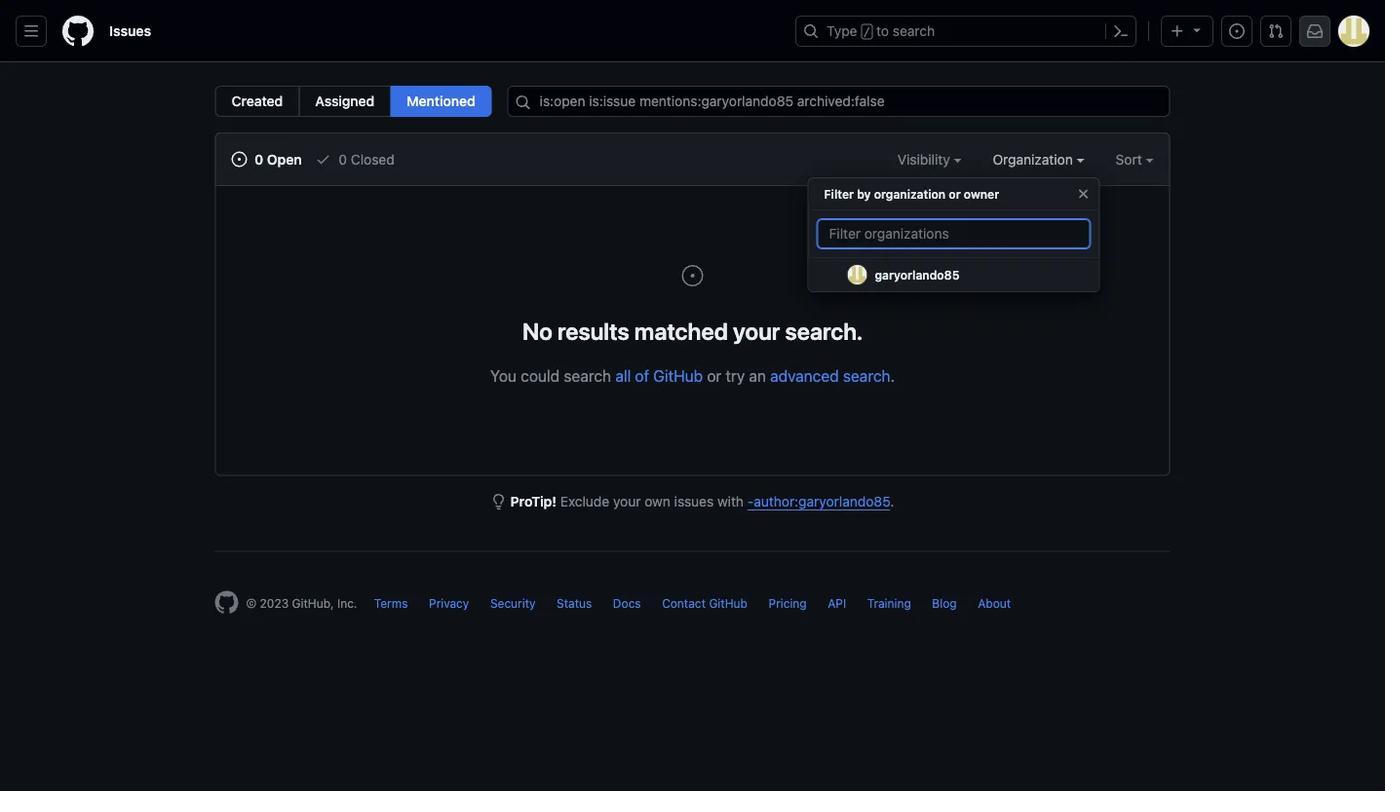 Task type: vqa. For each thing, say whether or not it's contained in the screenshot.
search.
yes



Task type: describe. For each thing, give the bounding box(es) containing it.
github,
[[292, 597, 334, 611]]

2023
[[260, 597, 289, 611]]

git pull request image
[[1268, 23, 1284, 39]]

check image
[[315, 152, 331, 167]]

contact github
[[662, 597, 748, 611]]

api link
[[828, 597, 846, 611]]

0 for closed
[[339, 151, 347, 167]]

garyorlando85 link
[[809, 258, 1099, 292]]

no results matched your search.
[[522, 317, 863, 345]]

status
[[557, 597, 592, 611]]

pricing link
[[769, 597, 807, 611]]

0 horizontal spatial or
[[707, 367, 722, 385]]

about
[[978, 597, 1011, 611]]

-author:garyorlando85 link
[[748, 494, 890, 510]]

protip! exclude your own issues with -author:garyorlando85 .
[[510, 494, 894, 510]]

pricing
[[769, 597, 807, 611]]

protip!
[[510, 494, 557, 510]]

try
[[726, 367, 745, 385]]

api
[[828, 597, 846, 611]]

plus image
[[1170, 23, 1185, 39]]

matched
[[634, 317, 728, 345]]

©
[[246, 597, 257, 611]]

Filter organizations text field
[[817, 218, 1091, 250]]

about link
[[978, 597, 1011, 611]]

0 for open
[[255, 151, 263, 167]]

0 horizontal spatial homepage image
[[62, 16, 94, 47]]

Search all issues text field
[[508, 86, 1170, 117]]

security
[[490, 597, 536, 611]]

advanced search link
[[770, 367, 891, 385]]

filter by organization or owner
[[824, 187, 999, 201]]

advanced
[[770, 367, 839, 385]]

created link
[[215, 86, 300, 117]]

issues
[[674, 494, 714, 510]]

results
[[558, 317, 629, 345]]

training link
[[867, 597, 911, 611]]

with
[[717, 494, 744, 510]]

to
[[876, 23, 889, 39]]

0 vertical spatial github
[[653, 367, 703, 385]]

Issues search field
[[508, 86, 1170, 117]]

1 vertical spatial github
[[709, 597, 748, 611]]

inc.
[[337, 597, 357, 611]]

you
[[490, 367, 517, 385]]

contact github link
[[662, 597, 748, 611]]

© 2023 github, inc.
[[246, 597, 357, 611]]

sort button
[[1116, 149, 1154, 170]]

organization button
[[993, 149, 1085, 170]]

open
[[267, 151, 302, 167]]

could
[[521, 367, 560, 385]]

you could search all of github or try an advanced search .
[[490, 367, 895, 385]]

blog link
[[932, 597, 957, 611]]

0 open link
[[232, 149, 302, 170]]

status link
[[557, 597, 592, 611]]

filter
[[824, 187, 854, 201]]

1 horizontal spatial or
[[949, 187, 961, 201]]

docs link
[[613, 597, 641, 611]]

training
[[867, 597, 911, 611]]

privacy link
[[429, 597, 469, 611]]

author:garyorlando85
[[754, 494, 890, 510]]

1 horizontal spatial search
[[843, 367, 891, 385]]

docs
[[613, 597, 641, 611]]

search.
[[785, 317, 863, 345]]

exclude
[[560, 494, 610, 510]]

1 horizontal spatial issue opened image
[[1229, 23, 1245, 39]]



Task type: locate. For each thing, give the bounding box(es) containing it.
by
[[857, 187, 871, 201]]

your left own
[[613, 494, 641, 510]]

visibility button
[[898, 149, 962, 170]]

.
[[891, 367, 895, 385], [890, 494, 894, 510]]

type
[[827, 23, 857, 39]]

notifications image
[[1307, 23, 1323, 39]]

an
[[749, 367, 766, 385]]

issue opened image
[[232, 152, 247, 167]]

0 right check icon
[[339, 151, 347, 167]]

1 vertical spatial or
[[707, 367, 722, 385]]

1 horizontal spatial github
[[709, 597, 748, 611]]

search down 'search.'
[[843, 367, 891, 385]]

1 vertical spatial your
[[613, 494, 641, 510]]

command palette image
[[1113, 23, 1129, 39]]

issues element
[[215, 86, 492, 117]]

or left the try
[[707, 367, 722, 385]]

contact
[[662, 597, 706, 611]]

issue opened image left git pull request image
[[1229, 23, 1245, 39]]

visibility
[[898, 151, 954, 167]]

or
[[949, 187, 961, 201], [707, 367, 722, 385]]

github
[[653, 367, 703, 385], [709, 597, 748, 611]]

1 vertical spatial issue opened image
[[681, 264, 704, 288]]

your
[[733, 317, 780, 345], [613, 494, 641, 510]]

0 vertical spatial homepage image
[[62, 16, 94, 47]]

search image
[[515, 95, 531, 110]]

1 vertical spatial .
[[890, 494, 894, 510]]

issue opened image up no results matched your search.
[[681, 264, 704, 288]]

terms
[[374, 597, 408, 611]]

terms link
[[374, 597, 408, 611]]

search left all
[[564, 367, 611, 385]]

owner
[[964, 187, 999, 201]]

0 horizontal spatial your
[[613, 494, 641, 510]]

0 horizontal spatial github
[[653, 367, 703, 385]]

search right to in the top right of the page
[[893, 23, 935, 39]]

security link
[[490, 597, 536, 611]]

2 . from the top
[[890, 494, 894, 510]]

all of github link
[[615, 367, 703, 385]]

github right of
[[653, 367, 703, 385]]

0 horizontal spatial search
[[564, 367, 611, 385]]

1 vertical spatial homepage image
[[215, 591, 238, 615]]

or left owner
[[949, 187, 961, 201]]

0 vertical spatial your
[[733, 317, 780, 345]]

0 horizontal spatial issue opened image
[[681, 264, 704, 288]]

assigned
[[315, 93, 375, 109]]

1 horizontal spatial homepage image
[[215, 591, 238, 615]]

2 0 from the left
[[339, 151, 347, 167]]

your up "an"
[[733, 317, 780, 345]]

type / to search
[[827, 23, 935, 39]]

0 open
[[251, 151, 302, 167]]

0 vertical spatial .
[[891, 367, 895, 385]]

0 closed
[[335, 151, 395, 167]]

garyorlando85
[[875, 268, 960, 282]]

@garyorlando85 image
[[848, 265, 867, 285]]

-
[[748, 494, 754, 510]]

0 vertical spatial issue opened image
[[1229, 23, 1245, 39]]

organization
[[993, 151, 1077, 167]]

0 horizontal spatial 0
[[255, 151, 263, 167]]

close menu image
[[1076, 186, 1091, 202]]

1 horizontal spatial 0
[[339, 151, 347, 167]]

organization
[[874, 187, 946, 201]]

homepage image left ©
[[215, 591, 238, 615]]

0 vertical spatial or
[[949, 187, 961, 201]]

1 . from the top
[[891, 367, 895, 385]]

own
[[645, 494, 671, 510]]

triangle down image
[[1189, 22, 1205, 38]]

assigned link
[[299, 86, 391, 117]]

blog
[[932, 597, 957, 611]]

light bulb image
[[491, 494, 507, 510]]

homepage image
[[62, 16, 94, 47], [215, 591, 238, 615]]

2 horizontal spatial search
[[893, 23, 935, 39]]

all
[[615, 367, 631, 385]]

privacy
[[429, 597, 469, 611]]

sort
[[1116, 151, 1142, 167]]

0 closed link
[[315, 149, 395, 170]]

no
[[522, 317, 553, 345]]

homepage image left issues
[[62, 16, 94, 47]]

0
[[255, 151, 263, 167], [339, 151, 347, 167]]

issues
[[109, 23, 151, 39]]

issue opened image
[[1229, 23, 1245, 39], [681, 264, 704, 288]]

/
[[863, 25, 870, 39]]

closed
[[351, 151, 395, 167]]

0 right issue opened image
[[255, 151, 263, 167]]

1 0 from the left
[[255, 151, 263, 167]]

github right contact
[[709, 597, 748, 611]]

created
[[232, 93, 283, 109]]

1 horizontal spatial your
[[733, 317, 780, 345]]

search
[[893, 23, 935, 39], [564, 367, 611, 385], [843, 367, 891, 385]]

of
[[635, 367, 649, 385]]



